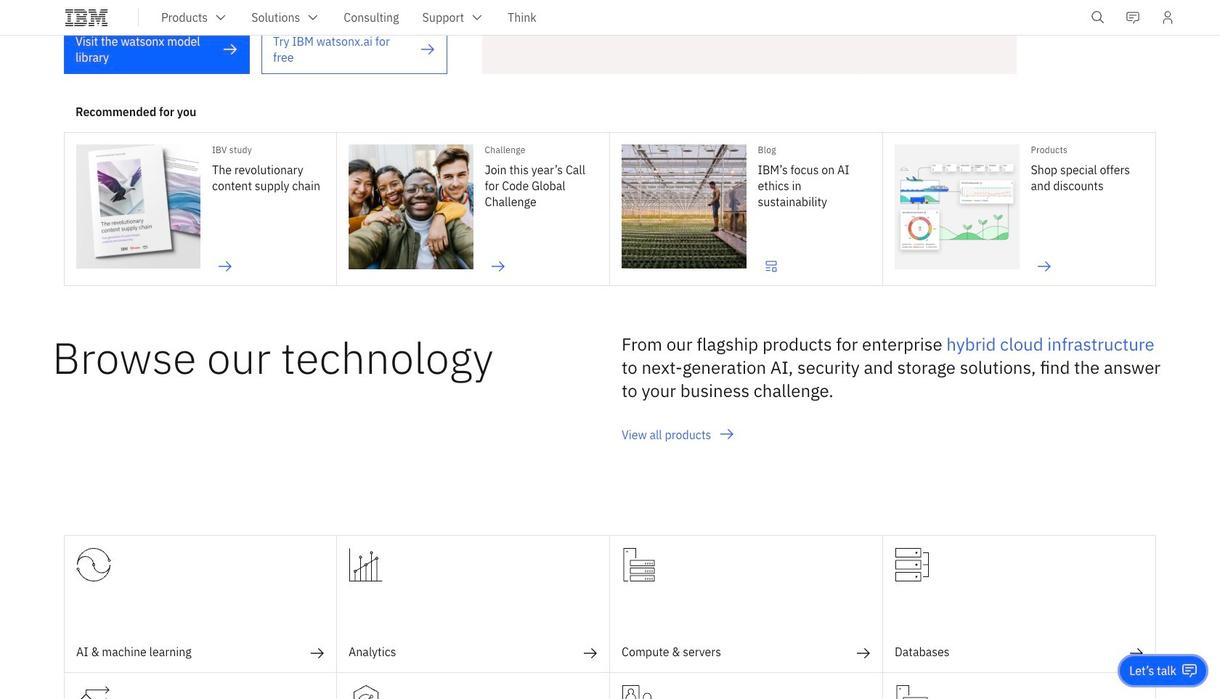 Task type: locate. For each thing, give the bounding box(es) containing it.
let's talk element
[[1130, 663, 1177, 679]]



Task type: vqa. For each thing, say whether or not it's contained in the screenshot.
Learn more about IBM Watson. 'icon' on the right of page
no



